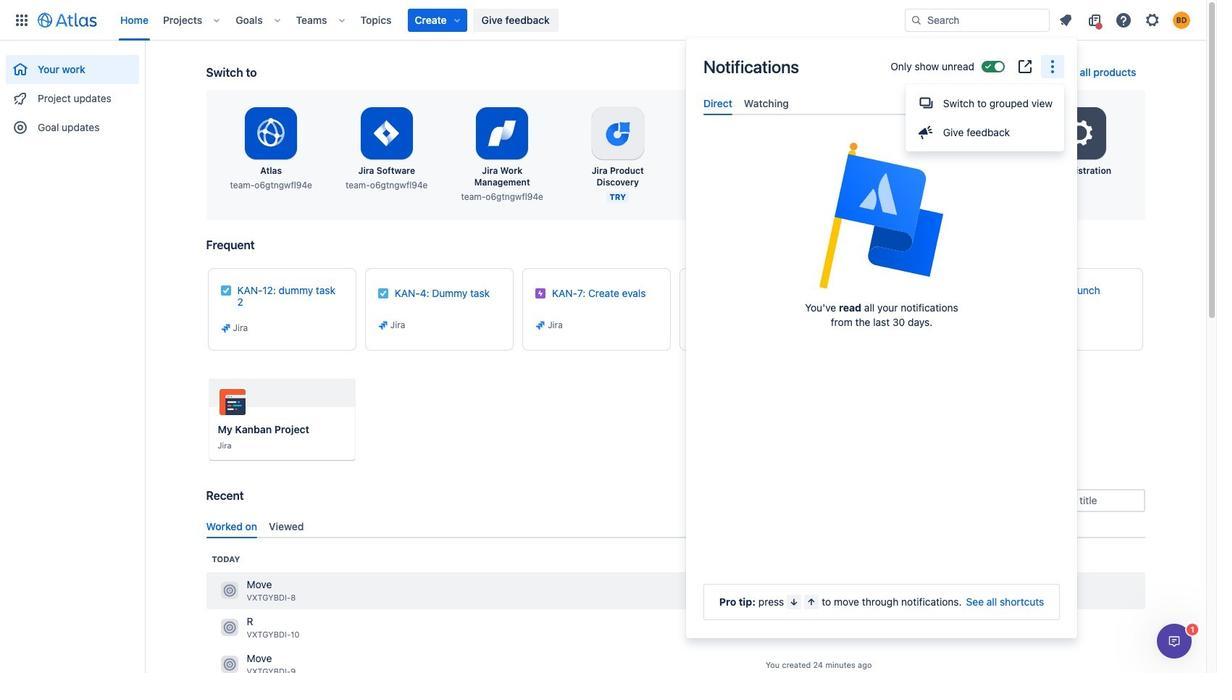 Task type: vqa. For each thing, say whether or not it's contained in the screenshot.
topmost tab list
yes



Task type: locate. For each thing, give the bounding box(es) containing it.
dialog
[[686, 38, 1078, 639], [1158, 624, 1192, 659]]

1 horizontal spatial settings image
[[1144, 11, 1162, 29]]

None search field
[[905, 8, 1050, 32]]

heading
[[212, 554, 240, 565]]

top element
[[9, 0, 905, 40]]

open notifications in a new tab image
[[1017, 58, 1034, 75]]

1 vertical spatial townsquare image
[[221, 619, 238, 637]]

0 vertical spatial tab list
[[698, 91, 1066, 115]]

tab list
[[698, 91, 1066, 115], [200, 514, 1151, 538]]

settings image
[[1144, 11, 1162, 29], [947, 116, 982, 151]]

banner
[[0, 0, 1207, 41]]

0 horizontal spatial settings image
[[947, 116, 982, 151]]

group
[[6, 41, 139, 146], [906, 84, 1065, 151]]

0 vertical spatial townsquare image
[[221, 582, 238, 600]]

jira image
[[377, 320, 389, 331], [535, 320, 547, 331], [535, 320, 547, 331], [220, 323, 232, 334]]

jira image
[[377, 320, 389, 331], [220, 323, 232, 334], [850, 323, 862, 334], [850, 323, 862, 334]]

more image
[[1044, 58, 1062, 75]]

1 horizontal spatial group
[[906, 84, 1065, 151]]

tab panel
[[698, 115, 1066, 128]]

1 vertical spatial settings image
[[947, 116, 982, 151]]

Search field
[[905, 8, 1050, 32]]

switch to... image
[[13, 11, 30, 29]]

townsquare image
[[221, 582, 238, 600], [221, 619, 238, 637]]



Task type: describe. For each thing, give the bounding box(es) containing it.
1 horizontal spatial dialog
[[1158, 624, 1192, 659]]

notifications image
[[1057, 11, 1075, 29]]

account image
[[1173, 11, 1191, 29]]

0 vertical spatial settings image
[[1144, 11, 1162, 29]]

townsquare image
[[221, 656, 238, 673]]

0 horizontal spatial group
[[6, 41, 139, 146]]

Filter by title field
[[1018, 491, 1144, 511]]

1 townsquare image from the top
[[221, 582, 238, 600]]

search image
[[911, 14, 923, 26]]

2 townsquare image from the top
[[221, 619, 238, 637]]

help image
[[1115, 11, 1133, 29]]

0 horizontal spatial dialog
[[686, 38, 1078, 639]]

settings image
[[1063, 116, 1098, 151]]

1 vertical spatial tab list
[[200, 514, 1151, 538]]

arrow up image
[[806, 597, 818, 608]]

arrow down image
[[789, 597, 800, 608]]



